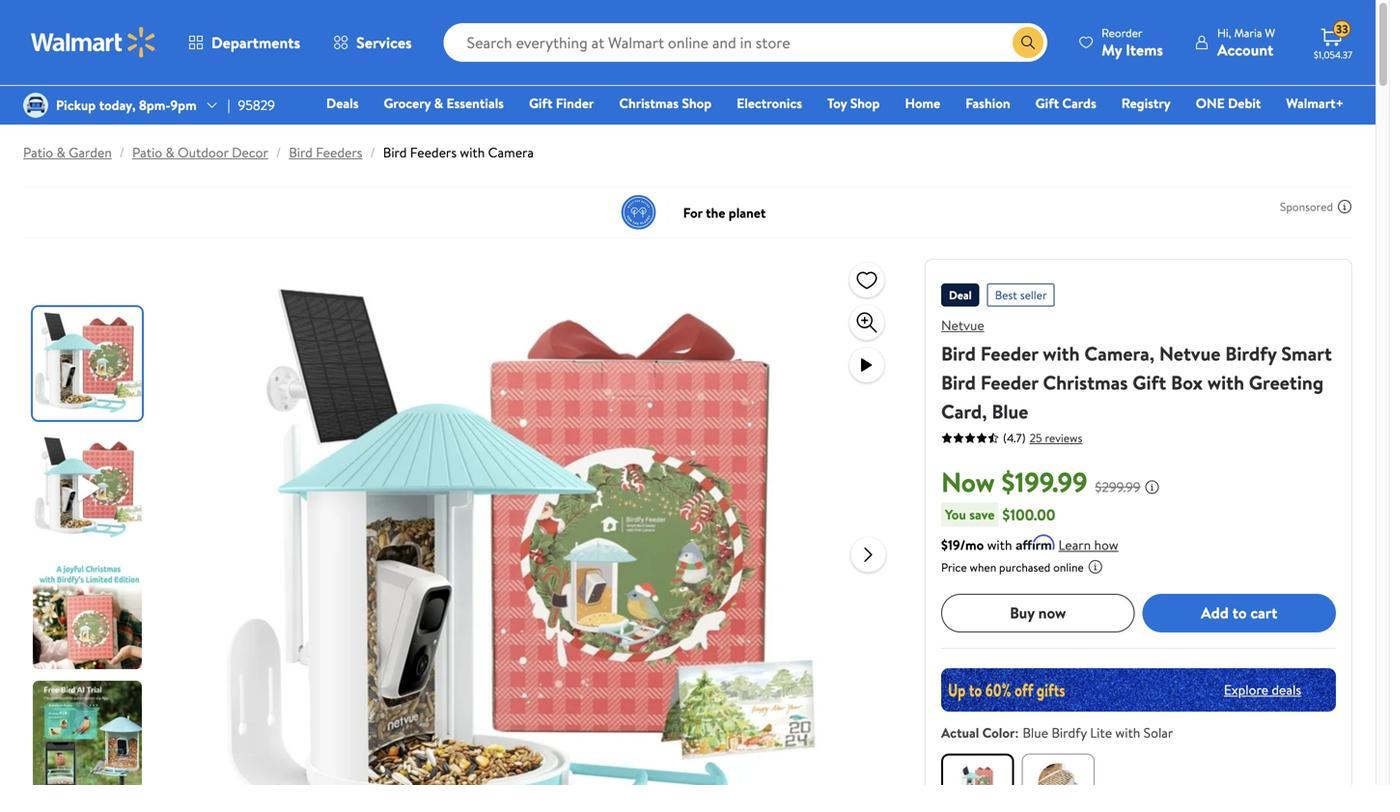 Task type: describe. For each thing, give the bounding box(es) containing it.
finder
[[556, 94, 594, 113]]

add
[[1202, 602, 1229, 624]]

gift for gift cards
[[1036, 94, 1060, 113]]

save
[[970, 505, 995, 524]]

$19/mo with
[[942, 535, 1013, 554]]

:
[[1016, 723, 1019, 742]]

birdfy inside netvue bird feeder with camera, netvue birdfy smart bird feeder christmas gift box with greeting card, blue
[[1226, 340, 1277, 367]]

home
[[905, 94, 941, 113]]

you save $100.00
[[946, 504, 1056, 525]]

& for grocery
[[434, 94, 443, 113]]

deals
[[326, 94, 359, 113]]

bird feeder with camera, netvue birdfy smart bird feeder christmas gift box with greeting card, blue - image 1 of 10 image
[[33, 307, 146, 420]]

debit
[[1229, 94, 1262, 113]]

now $199.99
[[942, 463, 1088, 501]]

best
[[996, 287, 1018, 303]]

christmas shop link
[[611, 93, 721, 113]]

now
[[1039, 602, 1067, 624]]

pickup
[[56, 96, 96, 114]]

1 / from the left
[[120, 143, 125, 162]]

gift cards link
[[1027, 93, 1106, 113]]

gift finder
[[529, 94, 594, 113]]

home link
[[897, 93, 950, 113]]

reorder my items
[[1102, 25, 1164, 60]]

(4.7) 25 reviews
[[1004, 430, 1083, 446]]

hi, maria w account
[[1218, 25, 1276, 60]]

best seller
[[996, 287, 1048, 303]]

online
[[1054, 559, 1084, 575]]

departments
[[212, 32, 300, 53]]

garden
[[69, 143, 112, 162]]

bird feeder with camera, netvue birdfy smart bird feeder christmas gift box with greeting card, blue - image 2 of 10 image
[[33, 432, 146, 545]]

8pm-
[[139, 96, 170, 114]]

christmas inside netvue bird feeder with camera, netvue birdfy smart bird feeder christmas gift box with greeting card, blue
[[1043, 369, 1129, 396]]

toy shop link
[[819, 93, 889, 113]]

view video image
[[856, 354, 879, 377]]

services
[[356, 32, 412, 53]]

add to favorites list, bird feeder with camera, netvue birdfy smart bird feeder christmas gift box with greeting card, blue image
[[856, 268, 879, 292]]

patio & garden / patio & outdoor decor / bird feeders / bird feeders with camera
[[23, 143, 534, 162]]

1 horizontal spatial &
[[166, 143, 175, 162]]

2 feeder from the top
[[981, 369, 1039, 396]]

search icon image
[[1021, 35, 1036, 50]]

grocery
[[384, 94, 431, 113]]

2 feeders from the left
[[410, 143, 457, 162]]

items
[[1126, 39, 1164, 60]]

reorder
[[1102, 25, 1143, 41]]

$19/mo
[[942, 535, 984, 554]]

price
[[942, 559, 967, 575]]

today,
[[99, 96, 136, 114]]

with right 'box'
[[1208, 369, 1245, 396]]

how
[[1095, 535, 1119, 554]]

when
[[970, 559, 997, 575]]

services button
[[317, 19, 428, 66]]

add to cart button
[[1143, 594, 1337, 632]]

zoom image modal image
[[856, 311, 879, 334]]

gift cards
[[1036, 94, 1097, 113]]

learn more about strikethrough prices image
[[1145, 479, 1161, 495]]

fashion
[[966, 94, 1011, 113]]

blue inside netvue bird feeder with camera, netvue birdfy smart bird feeder christmas gift box with greeting card, blue
[[992, 398, 1029, 425]]

learn
[[1059, 535, 1092, 554]]

2 patio from the left
[[132, 143, 162, 162]]

with left camera
[[460, 143, 485, 162]]

box
[[1172, 369, 1204, 396]]

one
[[1196, 94, 1225, 113]]

bird feeders link
[[289, 143, 363, 162]]

$199.99
[[1002, 463, 1088, 501]]

1 vertical spatial birdfy
[[1052, 723, 1087, 742]]

purchased
[[1000, 559, 1051, 575]]

with left camera,
[[1043, 340, 1080, 367]]

buy now button
[[942, 594, 1135, 632]]

grocery & essentials link
[[375, 93, 513, 113]]

hi,
[[1218, 25, 1232, 41]]

0 vertical spatial netvue
[[942, 316, 985, 335]]

outdoor
[[178, 143, 229, 162]]

registry link
[[1113, 93, 1180, 113]]

1 horizontal spatial netvue
[[1160, 340, 1221, 367]]

patio & outdoor decor link
[[132, 143, 268, 162]]

to
[[1233, 602, 1247, 624]]

| 95829
[[228, 96, 275, 114]]

toy
[[828, 94, 847, 113]]

explore
[[1225, 680, 1269, 699]]

gift for gift finder
[[529, 94, 553, 113]]



Task type: vqa. For each thing, say whether or not it's contained in the screenshot.
the "Rights"
no



Task type: locate. For each thing, give the bounding box(es) containing it.
gift finder link
[[521, 93, 603, 113]]

feeder up card,
[[981, 369, 1039, 396]]

you
[[946, 505, 967, 524]]

christmas
[[619, 94, 679, 113], [1043, 369, 1129, 396]]

deals
[[1272, 680, 1302, 699]]

1 horizontal spatial gift
[[1036, 94, 1060, 113]]

toy shop
[[828, 94, 880, 113]]

& left garden
[[56, 143, 65, 162]]

bird
[[289, 143, 313, 162], [383, 143, 407, 162], [942, 340, 976, 367], [942, 369, 976, 396]]

actual color : blue birdfy lite with solar
[[942, 723, 1174, 742]]

gift inside netvue bird feeder with camera, netvue birdfy smart bird feeder christmas gift box with greeting card, blue
[[1133, 369, 1167, 396]]

1 vertical spatial netvue
[[1160, 340, 1221, 367]]

(4.7)
[[1004, 430, 1026, 446]]

w
[[1266, 25, 1276, 41]]

1 patio from the left
[[23, 143, 53, 162]]

feeder
[[981, 340, 1039, 367], [981, 369, 1039, 396]]

netvue bird feeder with camera, netvue birdfy smart bird feeder christmas gift box with greeting card, blue
[[942, 316, 1333, 425]]

up to sixty percent off deals. shop now. image
[[942, 668, 1337, 712]]

1 horizontal spatial birdfy
[[1226, 340, 1277, 367]]

netvue link
[[942, 316, 985, 335]]

sponsored
[[1281, 198, 1334, 215]]

registry
[[1122, 94, 1171, 113]]

bird feeder with camera, netvue birdfy smart bird feeder christmas gift box with greeting card, blue - image 3 of 10 image
[[33, 556, 146, 669]]

0 horizontal spatial christmas
[[619, 94, 679, 113]]

electronics link
[[728, 93, 811, 113]]

2 shop from the left
[[851, 94, 880, 113]]

christmas down camera,
[[1043, 369, 1129, 396]]

1 horizontal spatial /
[[276, 143, 281, 162]]

netvue up 'box'
[[1160, 340, 1221, 367]]

essentials
[[447, 94, 504, 113]]

explore deals
[[1225, 680, 1302, 699]]

netvue
[[942, 316, 985, 335], [1160, 340, 1221, 367]]

deals link
[[318, 93, 368, 113]]

shop left electronics link
[[682, 94, 712, 113]]

account
[[1218, 39, 1274, 60]]

$1,054.37
[[1315, 48, 1353, 61]]

deal
[[949, 287, 972, 303]]

1 feeders from the left
[[316, 143, 363, 162]]

lite
[[1091, 723, 1113, 742]]

bird down netvue link
[[942, 340, 976, 367]]

actual color list
[[938, 750, 1341, 785]]

bird down 'grocery'
[[383, 143, 407, 162]]

1 feeder from the top
[[981, 340, 1039, 367]]

|
[[228, 96, 230, 114]]

solar
[[1144, 723, 1174, 742]]

grocery & essentials
[[384, 94, 504, 113]]

0 horizontal spatial &
[[56, 143, 65, 162]]

 image
[[23, 93, 48, 118]]

walmart+ link
[[1278, 93, 1353, 113]]

birdfy up greeting
[[1226, 340, 1277, 367]]

christmas shop
[[619, 94, 712, 113]]

2 horizontal spatial &
[[434, 94, 443, 113]]

departments button
[[172, 19, 317, 66]]

electronics
[[737, 94, 803, 113]]

25 reviews link
[[1026, 430, 1083, 446]]

patio down 8pm-
[[132, 143, 162, 162]]

gift
[[529, 94, 553, 113], [1036, 94, 1060, 113], [1133, 369, 1167, 396]]

price when purchased online
[[942, 559, 1084, 575]]

explore deals link
[[1217, 673, 1310, 707]]

2 / from the left
[[276, 143, 281, 162]]

0 horizontal spatial /
[[120, 143, 125, 162]]

2 horizontal spatial gift
[[1133, 369, 1167, 396]]

1 vertical spatial christmas
[[1043, 369, 1129, 396]]

camera
[[488, 143, 534, 162]]

0 vertical spatial blue
[[992, 398, 1029, 425]]

patio left garden
[[23, 143, 53, 162]]

walmart image
[[31, 27, 156, 58]]

seller
[[1021, 287, 1048, 303]]

2 horizontal spatial /
[[370, 143, 375, 162]]

ad disclaimer and feedback image
[[1338, 199, 1353, 214]]

1 horizontal spatial feeders
[[410, 143, 457, 162]]

0 horizontal spatial birdfy
[[1052, 723, 1087, 742]]

bird up card,
[[942, 369, 976, 396]]

birdfy left lite
[[1052, 723, 1087, 742]]

one debit
[[1196, 94, 1262, 113]]

& for patio
[[56, 143, 65, 162]]

gift left 'box'
[[1133, 369, 1167, 396]]

buy now
[[1010, 602, 1067, 624]]

& left outdoor
[[166, 143, 175, 162]]

/
[[120, 143, 125, 162], [276, 143, 281, 162], [370, 143, 375, 162]]

0 horizontal spatial feeders
[[316, 143, 363, 162]]

shop for christmas shop
[[682, 94, 712, 113]]

shop
[[682, 94, 712, 113], [851, 94, 880, 113]]

greeting
[[1250, 369, 1324, 396]]

decor
[[232, 143, 268, 162]]

blue right :
[[1023, 723, 1049, 742]]

0 horizontal spatial netvue
[[942, 316, 985, 335]]

feeders down "grocery & essentials" link
[[410, 143, 457, 162]]

shop for toy shop
[[851, 94, 880, 113]]

1 horizontal spatial shop
[[851, 94, 880, 113]]

shop right toy
[[851, 94, 880, 113]]

with right lite
[[1116, 723, 1141, 742]]

Walmart Site-Wide search field
[[444, 23, 1048, 62]]

my
[[1102, 39, 1123, 60]]

learn how
[[1059, 535, 1119, 554]]

reviews
[[1046, 430, 1083, 446]]

next media item image
[[857, 543, 880, 566]]

bird feeder with camera, netvue birdfy smart bird feeder christmas gift box with greeting card, blue image
[[218, 259, 836, 785]]

legal information image
[[1088, 559, 1104, 574]]

pickup today, 8pm-9pm
[[56, 96, 197, 114]]

/ right garden
[[120, 143, 125, 162]]

0 horizontal spatial shop
[[682, 94, 712, 113]]

$299.99
[[1096, 478, 1141, 496]]

0 vertical spatial feeder
[[981, 340, 1039, 367]]

gift left finder
[[529, 94, 553, 113]]

affirm image
[[1017, 534, 1055, 550]]

95829
[[238, 96, 275, 114]]

patio & garden link
[[23, 143, 112, 162]]

&
[[434, 94, 443, 113], [56, 143, 65, 162], [166, 143, 175, 162]]

0 horizontal spatial gift
[[529, 94, 553, 113]]

$100.00
[[1003, 504, 1056, 525]]

smart
[[1282, 340, 1333, 367]]

/ right decor
[[276, 143, 281, 162]]

1 vertical spatial blue
[[1023, 723, 1049, 742]]

bird feeder with camera, netvue birdfy smart bird feeder christmas gift box with greeting card, blue - image 4 of 10 image
[[33, 681, 146, 785]]

/ right 'bird feeders' link
[[370, 143, 375, 162]]

0 horizontal spatial patio
[[23, 143, 53, 162]]

cards
[[1063, 94, 1097, 113]]

1 horizontal spatial patio
[[132, 143, 162, 162]]

buy
[[1010, 602, 1035, 624]]

blue
[[992, 398, 1029, 425], [1023, 723, 1049, 742]]

patio
[[23, 143, 53, 162], [132, 143, 162, 162]]

with
[[460, 143, 485, 162], [1043, 340, 1080, 367], [1208, 369, 1245, 396], [988, 535, 1013, 554], [1116, 723, 1141, 742]]

feeders down deals at the top left of the page
[[316, 143, 363, 162]]

netvue down deal
[[942, 316, 985, 335]]

9pm
[[170, 96, 197, 114]]

& right 'grocery'
[[434, 94, 443, 113]]

1 horizontal spatial christmas
[[1043, 369, 1129, 396]]

learn how button
[[1059, 535, 1119, 555]]

maria
[[1235, 25, 1263, 41]]

one debit link
[[1188, 93, 1270, 113]]

1 shop from the left
[[682, 94, 712, 113]]

blue up (4.7)
[[992, 398, 1029, 425]]

feeder down netvue link
[[981, 340, 1039, 367]]

gift left cards
[[1036, 94, 1060, 113]]

0 vertical spatial birdfy
[[1226, 340, 1277, 367]]

0 vertical spatial christmas
[[619, 94, 679, 113]]

camera,
[[1085, 340, 1155, 367]]

1 vertical spatial feeder
[[981, 369, 1039, 396]]

card,
[[942, 398, 988, 425]]

bird right decor
[[289, 143, 313, 162]]

Search search field
[[444, 23, 1048, 62]]

bird feeders with camera link
[[383, 143, 534, 162]]

cart
[[1251, 602, 1278, 624]]

actual
[[942, 723, 980, 742]]

feeders
[[316, 143, 363, 162], [410, 143, 457, 162]]

with up price when purchased online
[[988, 535, 1013, 554]]

christmas right finder
[[619, 94, 679, 113]]

now
[[942, 463, 996, 501]]

3 / from the left
[[370, 143, 375, 162]]

walmart+
[[1287, 94, 1345, 113]]



